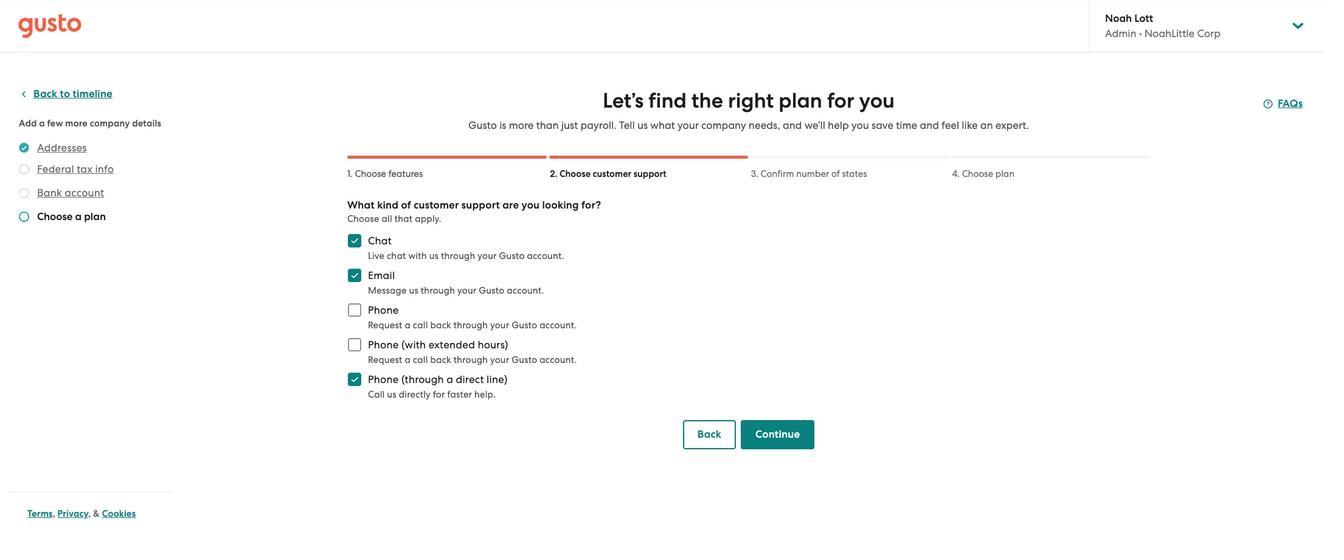 Task type: describe. For each thing, give the bounding box(es) containing it.
back for back to timeline
[[33, 88, 57, 100]]

we'll
[[804, 119, 825, 131]]

let's find the right plan for you gusto is more than just payroll. tell us what your company needs, and we'll help you save time and feel like an expert.
[[468, 88, 1029, 131]]

what
[[347, 199, 375, 212]]

let's
[[603, 88, 644, 113]]

•
[[1139, 27, 1142, 40]]

tax
[[77, 163, 92, 175]]

circle check image
[[19, 140, 29, 155]]

choose features
[[355, 168, 423, 179]]

number
[[796, 168, 829, 179]]

info
[[95, 163, 114, 175]]

add a few more company details
[[19, 118, 161, 129]]

just
[[561, 119, 578, 131]]

looking
[[542, 199, 579, 212]]

your for phone
[[490, 320, 509, 331]]

(with
[[401, 339, 426, 351]]

gusto for chat
[[499, 251, 525, 262]]

Email checkbox
[[341, 262, 368, 289]]

details
[[132, 118, 161, 129]]

gusto for phone (with extended hours)
[[512, 355, 537, 366]]

call
[[368, 389, 385, 400]]

you for for
[[859, 88, 895, 113]]

phone for phone
[[368, 304, 399, 316]]

needs,
[[749, 119, 780, 131]]

back for phone (with extended hours)
[[430, 355, 451, 366]]

choose inside the what kind of customer support are you looking for? choose all that apply.
[[347, 213, 379, 224]]

0 horizontal spatial more
[[65, 118, 88, 129]]

all
[[382, 213, 392, 224]]

message
[[368, 285, 407, 296]]

2 horizontal spatial plan
[[995, 168, 1014, 179]]

kind
[[377, 199, 399, 212]]

find
[[649, 88, 687, 113]]

plan inside let's find the right plan for you gusto is more than just payroll. tell us what your company needs, and we'll help you save time and feel like an expert.
[[779, 88, 822, 113]]

choose plan
[[962, 168, 1014, 179]]

choose a plan
[[37, 210, 106, 223]]

2 and from the left
[[920, 119, 939, 131]]

addresses
[[37, 142, 87, 154]]

live chat with us through your gusto account.
[[368, 251, 564, 262]]

add
[[19, 118, 37, 129]]

continue button
[[741, 420, 814, 449]]

few
[[47, 118, 63, 129]]

choose a plan list
[[19, 140, 168, 227]]

back to timeline
[[33, 88, 113, 100]]

cookies
[[102, 508, 136, 519]]

message us through your gusto account.
[[368, 285, 544, 296]]

support inside the what kind of customer support are you looking for? choose all that apply.
[[461, 199, 500, 212]]

customer inside the what kind of customer support are you looking for? choose all that apply.
[[414, 199, 459, 212]]

what kind of customer support are you looking for? choose all that apply.
[[347, 199, 601, 224]]

email
[[368, 269, 395, 282]]

of for number
[[831, 168, 840, 179]]

1 vertical spatial you
[[851, 119, 869, 131]]

faqs button
[[1263, 97, 1303, 111]]

with
[[408, 251, 427, 262]]

choose for choose plan
[[962, 168, 993, 179]]

lott
[[1134, 12, 1153, 25]]

account. for phone
[[540, 320, 577, 331]]

a left few
[[39, 118, 45, 129]]

privacy
[[58, 508, 88, 519]]

a inside choose a plan list
[[75, 210, 82, 223]]

payroll.
[[581, 119, 616, 131]]

1 horizontal spatial customer
[[593, 168, 631, 179]]

faster
[[447, 389, 472, 400]]

call for phone
[[413, 320, 428, 331]]

bank account
[[37, 187, 104, 199]]

corp
[[1197, 27, 1221, 40]]

phone (with extended hours)
[[368, 339, 508, 351]]

back for phone
[[430, 320, 451, 331]]

your for chat
[[478, 251, 497, 262]]

terms
[[27, 508, 53, 519]]

request for phone
[[368, 320, 402, 331]]

faqs
[[1278, 97, 1303, 110]]

2 , from the left
[[88, 508, 91, 519]]

noah lott admin • noahlittle corp
[[1105, 12, 1221, 40]]

chat
[[368, 235, 392, 247]]

live
[[368, 251, 384, 262]]

&
[[93, 508, 100, 519]]

0 horizontal spatial for
[[433, 389, 445, 400]]

through for chat
[[441, 251, 475, 262]]

bank account button
[[37, 185, 104, 200]]

chat
[[387, 251, 406, 262]]

request a call back through your gusto account. for phone
[[368, 320, 577, 331]]

Phone checkbox
[[341, 297, 368, 324]]

to
[[60, 88, 70, 100]]

check image
[[19, 212, 29, 222]]

back to timeline button
[[19, 87, 113, 102]]

right
[[728, 88, 774, 113]]

us right with
[[429, 251, 439, 262]]



Task type: vqa. For each thing, say whether or not it's contained in the screenshot.
Confirm number of states
yes



Task type: locate. For each thing, give the bounding box(es) containing it.
request a call back through your gusto account.
[[368, 320, 577, 331], [368, 355, 577, 366]]

like
[[962, 119, 978, 131]]

phone down the message
[[368, 304, 399, 316]]

phone for phone (with extended hours)
[[368, 339, 399, 351]]

through for phone (with extended hours)
[[454, 355, 488, 366]]

plan
[[779, 88, 822, 113], [995, 168, 1014, 179], [84, 210, 106, 223]]

the
[[692, 88, 723, 113]]

1 vertical spatial customer
[[414, 199, 459, 212]]

gusto for phone
[[512, 320, 537, 331]]

your down the what kind of customer support are you looking for? choose all that apply.
[[478, 251, 497, 262]]

back up phone (with extended hours) at left
[[430, 320, 451, 331]]

1 vertical spatial plan
[[995, 168, 1014, 179]]

0 horizontal spatial ,
[[53, 508, 55, 519]]

(through
[[401, 373, 444, 386]]

0 vertical spatial call
[[413, 320, 428, 331]]

states
[[842, 168, 867, 179]]

call for phone (with extended hours)
[[413, 355, 428, 366]]

phone left (with
[[368, 339, 399, 351]]

0 horizontal spatial back
[[33, 88, 57, 100]]

are
[[502, 199, 519, 212]]

0 vertical spatial plan
[[779, 88, 822, 113]]

than
[[536, 119, 559, 131]]

0 horizontal spatial and
[[783, 119, 802, 131]]

1 call from the top
[[413, 320, 428, 331]]

extended
[[429, 339, 475, 351]]

1 vertical spatial request a call back through your gusto account.
[[368, 355, 577, 366]]

addresses button
[[37, 140, 87, 155]]

and
[[783, 119, 802, 131], [920, 119, 939, 131]]

tell
[[619, 119, 635, 131]]

your for phone (with extended hours)
[[490, 355, 509, 366]]

noah
[[1105, 12, 1132, 25]]

2 request a call back through your gusto account. from the top
[[368, 355, 577, 366]]

2 check image from the top
[[19, 188, 29, 198]]

company down the
[[701, 119, 746, 131]]

2 phone from the top
[[368, 339, 399, 351]]

admin
[[1105, 27, 1136, 40]]

directly
[[399, 389, 431, 400]]

customer up apply.
[[414, 199, 459, 212]]

of left states at the right top of the page
[[831, 168, 840, 179]]

through up extended
[[454, 320, 488, 331]]

you for are
[[522, 199, 540, 212]]

2 request from the top
[[368, 355, 402, 366]]

2 vertical spatial phone
[[368, 373, 399, 386]]

0 vertical spatial support
[[634, 168, 666, 179]]

a
[[39, 118, 45, 129], [75, 210, 82, 223], [405, 320, 411, 331], [405, 355, 411, 366], [447, 373, 453, 386]]

1 vertical spatial back
[[697, 428, 721, 441]]

0 vertical spatial of
[[831, 168, 840, 179]]

plan down account
[[84, 210, 106, 223]]

line)
[[487, 373, 508, 386]]

0 vertical spatial you
[[859, 88, 895, 113]]

for?
[[581, 199, 601, 212]]

support
[[634, 168, 666, 179], [461, 199, 500, 212]]

a down account
[[75, 210, 82, 223]]

back for back
[[697, 428, 721, 441]]

1 vertical spatial of
[[401, 199, 411, 212]]

1 , from the left
[[53, 508, 55, 519]]

more inside let's find the right plan for you gusto is more than just payroll. tell us what your company needs, and we'll help you save time and feel like an expert.
[[509, 119, 534, 131]]

choose inside choose a plan list
[[37, 210, 73, 223]]

confirm number of states
[[761, 168, 867, 179]]

noahlittle
[[1144, 27, 1195, 40]]

your down live chat with us through your gusto account.
[[457, 285, 476, 296]]

is
[[499, 119, 506, 131]]

back button
[[683, 420, 736, 449]]

through for phone
[[454, 320, 488, 331]]

you
[[859, 88, 895, 113], [851, 119, 869, 131], [522, 199, 540, 212]]

a down (with
[[405, 355, 411, 366]]

1 horizontal spatial back
[[697, 428, 721, 441]]

request a call back through your gusto account. up direct
[[368, 355, 577, 366]]

1 vertical spatial request
[[368, 355, 402, 366]]

help.
[[474, 389, 496, 400]]

through down with
[[421, 285, 455, 296]]

through
[[441, 251, 475, 262], [421, 285, 455, 296], [454, 320, 488, 331], [454, 355, 488, 366]]

1 horizontal spatial company
[[701, 119, 746, 131]]

1 vertical spatial back
[[430, 355, 451, 366]]

back
[[430, 320, 451, 331], [430, 355, 451, 366]]

request for phone (with extended hours)
[[368, 355, 402, 366]]

check image down circle check icon
[[19, 164, 29, 175]]

request a call back through your gusto account. up extended
[[368, 320, 577, 331]]

check image for bank
[[19, 188, 29, 198]]

1 horizontal spatial plan
[[779, 88, 822, 113]]

1 check image from the top
[[19, 164, 29, 175]]

0 vertical spatial request a call back through your gusto account.
[[368, 320, 577, 331]]

1 horizontal spatial support
[[634, 168, 666, 179]]

features
[[388, 168, 423, 179]]

1 horizontal spatial for
[[827, 88, 854, 113]]

,
[[53, 508, 55, 519], [88, 508, 91, 519]]

plan down the expert. on the top of page
[[995, 168, 1014, 179]]

your down hours)
[[490, 355, 509, 366]]

us right the call
[[387, 389, 396, 400]]

your
[[678, 119, 699, 131], [478, 251, 497, 262], [457, 285, 476, 296], [490, 320, 509, 331], [490, 355, 509, 366]]

1 back from the top
[[430, 320, 451, 331]]

choose down like
[[962, 168, 993, 179]]

of inside the what kind of customer support are you looking for? choose all that apply.
[[401, 199, 411, 212]]

save
[[871, 119, 893, 131]]

choose up what
[[355, 168, 386, 179]]

request a call back through your gusto account. for phone (with extended hours)
[[368, 355, 577, 366]]

choose
[[355, 168, 386, 179], [560, 168, 591, 179], [962, 168, 993, 179], [37, 210, 73, 223], [347, 213, 379, 224]]

a up (with
[[405, 320, 411, 331]]

that
[[395, 213, 413, 224]]

an
[[980, 119, 993, 131]]

2 vertical spatial plan
[[84, 210, 106, 223]]

0 vertical spatial back
[[430, 320, 451, 331]]

us inside let's find the right plan for you gusto is more than just payroll. tell us what your company needs, and we'll help you save time and feel like an expert.
[[637, 119, 648, 131]]

of up that
[[401, 199, 411, 212]]

us right the message
[[409, 285, 418, 296]]

account
[[65, 187, 104, 199]]

through up direct
[[454, 355, 488, 366]]

plan inside list
[[84, 210, 106, 223]]

and left we'll
[[783, 119, 802, 131]]

for inside let's find the right plan for you gusto is more than just payroll. tell us what your company needs, and we'll help you save time and feel like an expert.
[[827, 88, 854, 113]]

1 vertical spatial support
[[461, 199, 500, 212]]

more right is
[[509, 119, 534, 131]]

0 horizontal spatial of
[[401, 199, 411, 212]]

0 horizontal spatial support
[[461, 199, 500, 212]]

check image
[[19, 164, 29, 175], [19, 188, 29, 198]]

bank
[[37, 187, 62, 199]]

account. for phone (with extended hours)
[[540, 355, 577, 366]]

phone for phone (through a direct line)
[[368, 373, 399, 386]]

and left the feel
[[920, 119, 939, 131]]

your inside let's find the right plan for you gusto is more than just payroll. tell us what your company needs, and we'll help you save time and feel like an expert.
[[678, 119, 699, 131]]

1 phone from the top
[[368, 304, 399, 316]]

request up (with
[[368, 320, 402, 331]]

you up save at the right
[[859, 88, 895, 113]]

2 call from the top
[[413, 355, 428, 366]]

choose down what
[[347, 213, 379, 224]]

you inside the what kind of customer support are you looking for? choose all that apply.
[[522, 199, 540, 212]]

request down (with
[[368, 355, 402, 366]]

0 horizontal spatial company
[[90, 118, 130, 129]]

0 vertical spatial phone
[[368, 304, 399, 316]]

federal tax info button
[[37, 162, 114, 176]]

phone (through a direct line)
[[368, 373, 508, 386]]

feel
[[942, 119, 959, 131]]

help
[[828, 119, 849, 131]]

expert.
[[995, 119, 1029, 131]]

a up the faster
[[447, 373, 453, 386]]

federal
[[37, 163, 74, 175]]

what
[[650, 119, 675, 131]]

you right help
[[851, 119, 869, 131]]

terms link
[[27, 508, 53, 519]]

gusto inside let's find the right plan for you gusto is more than just payroll. tell us what your company needs, and we'll help you save time and feel like an expert.
[[468, 119, 497, 131]]

you right the are
[[522, 199, 540, 212]]

choose for choose a plan
[[37, 210, 73, 223]]

1 request a call back through your gusto account. from the top
[[368, 320, 577, 331]]

call us directly for faster help.
[[368, 389, 496, 400]]

your up hours)
[[490, 320, 509, 331]]

1 vertical spatial phone
[[368, 339, 399, 351]]

company inside let's find the right plan for you gusto is more than just payroll. tell us what your company needs, and we'll help you save time and feel like an expert.
[[701, 119, 746, 131]]

1 horizontal spatial and
[[920, 119, 939, 131]]

hours)
[[478, 339, 508, 351]]

choose up looking
[[560, 168, 591, 179]]

for up help
[[827, 88, 854, 113]]

1 vertical spatial check image
[[19, 188, 29, 198]]

direct
[[456, 373, 484, 386]]

home image
[[18, 14, 81, 38]]

terms , privacy , & cookies
[[27, 508, 136, 519]]

0 vertical spatial request
[[368, 320, 402, 331]]

Phone (with extended hours) checkbox
[[341, 331, 368, 358]]

choose customer support
[[560, 168, 666, 179]]

request
[[368, 320, 402, 331], [368, 355, 402, 366]]

apply.
[[415, 213, 441, 224]]

of
[[831, 168, 840, 179], [401, 199, 411, 212]]

0 horizontal spatial customer
[[414, 199, 459, 212]]

, left &
[[88, 508, 91, 519]]

phone up the call
[[368, 373, 399, 386]]

company down the timeline
[[90, 118, 130, 129]]

2 vertical spatial you
[[522, 199, 540, 212]]

privacy link
[[58, 508, 88, 519]]

through up message us through your gusto account.
[[441, 251, 475, 262]]

confirm
[[761, 168, 794, 179]]

call down (with
[[413, 355, 428, 366]]

1 vertical spatial call
[[413, 355, 428, 366]]

us right tell
[[637, 119, 648, 131]]

choose for choose customer support
[[560, 168, 591, 179]]

cookies button
[[102, 507, 136, 521]]

0 vertical spatial check image
[[19, 164, 29, 175]]

support left the are
[[461, 199, 500, 212]]

plan up we'll
[[779, 88, 822, 113]]

more right few
[[65, 118, 88, 129]]

choose down bank
[[37, 210, 73, 223]]

0 horizontal spatial plan
[[84, 210, 106, 223]]

1 and from the left
[[783, 119, 802, 131]]

3 phone from the top
[[368, 373, 399, 386]]

0 vertical spatial back
[[33, 88, 57, 100]]

continue
[[755, 428, 800, 441]]

your right what
[[678, 119, 699, 131]]

timeline
[[73, 88, 113, 100]]

Chat checkbox
[[341, 227, 368, 254]]

Phone (through a direct line) checkbox
[[341, 366, 368, 393]]

phone
[[368, 304, 399, 316], [368, 339, 399, 351], [368, 373, 399, 386]]

customer
[[593, 168, 631, 179], [414, 199, 459, 212]]

0 vertical spatial for
[[827, 88, 854, 113]]

call up (with
[[413, 320, 428, 331]]

federal tax info
[[37, 163, 114, 175]]

1 vertical spatial for
[[433, 389, 445, 400]]

1 request from the top
[[368, 320, 402, 331]]

choose for choose features
[[355, 168, 386, 179]]

of for kind
[[401, 199, 411, 212]]

2 back from the top
[[430, 355, 451, 366]]

1 horizontal spatial more
[[509, 119, 534, 131]]

company
[[90, 118, 130, 129], [701, 119, 746, 131]]

check image up check image
[[19, 188, 29, 198]]

support down what
[[634, 168, 666, 179]]

for
[[827, 88, 854, 113], [433, 389, 445, 400]]

back down phone (with extended hours) at left
[[430, 355, 451, 366]]

, left privacy
[[53, 508, 55, 519]]

1 horizontal spatial of
[[831, 168, 840, 179]]

check image for federal
[[19, 164, 29, 175]]

1 horizontal spatial ,
[[88, 508, 91, 519]]

more
[[65, 118, 88, 129], [509, 119, 534, 131]]

gusto
[[468, 119, 497, 131], [499, 251, 525, 262], [479, 285, 504, 296], [512, 320, 537, 331], [512, 355, 537, 366]]

for down phone (through a direct line)
[[433, 389, 445, 400]]

time
[[896, 119, 917, 131]]

account. for chat
[[527, 251, 564, 262]]

customer up for?
[[593, 168, 631, 179]]

0 vertical spatial customer
[[593, 168, 631, 179]]



